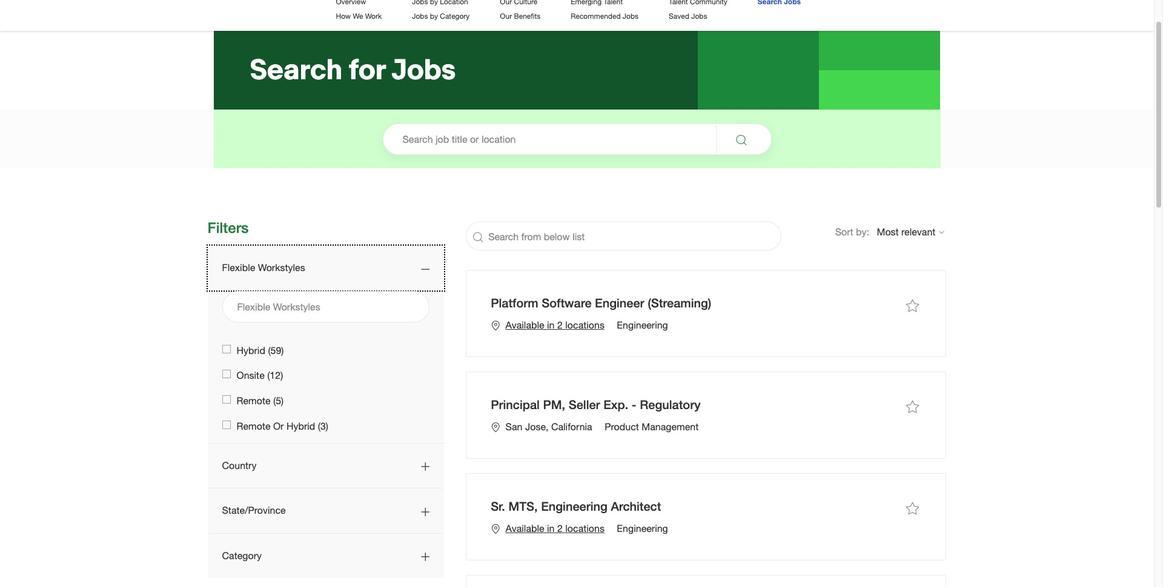 Task type: locate. For each thing, give the bounding box(es) containing it.
hybrid ( 59 )
[[237, 344, 284, 356]]

1 vertical spatial locations
[[565, 523, 604, 534]]

star empty image
[[906, 298, 919, 312], [906, 501, 919, 516]]

0 vertical spatial engineering
[[617, 319, 668, 331]]

) up remote or hybrid ( 3 )
[[281, 395, 284, 407]]

2 in from the top
[[547, 523, 555, 534]]

locations
[[565, 319, 604, 331], [565, 523, 604, 534]]

map pin image inside the available in 2 locations button
[[491, 319, 500, 330]]

state/province button
[[207, 489, 444, 534]]

1 locations from the top
[[565, 319, 604, 331]]

available down platform
[[506, 319, 544, 331]]

0 vertical spatial available
[[506, 319, 544, 331]]

( right onsite
[[267, 370, 270, 381]]

available in 2 locations
[[506, 319, 604, 331], [506, 523, 604, 534]]

available in 2 locations button for software
[[491, 318, 604, 333]]

0 vertical spatial 2
[[557, 319, 563, 331]]

or
[[273, 420, 284, 432]]

1 vertical spatial 2
[[557, 523, 563, 534]]

platform software engineer (streaming) link
[[491, 295, 711, 312]]

principal pm, seller exp. - regulatory link
[[491, 397, 701, 414]]

engineering right mts,
[[541, 500, 607, 514]]

flexible workstyles button
[[207, 246, 444, 290]]

1 horizontal spatial hybrid
[[286, 420, 315, 432]]

search
[[250, 54, 342, 86]]

plus image for category
[[421, 549, 430, 565]]

) for onsite ( 12 )
[[281, 370, 283, 381]]

list
[[466, 270, 946, 588]]

saved
[[669, 12, 689, 21]]

jobs
[[412, 12, 428, 21], [623, 12, 639, 21], [691, 12, 707, 21], [391, 54, 456, 86]]

regulatory
[[640, 398, 701, 412]]

2 available in 2 locations from the top
[[506, 523, 604, 534]]

sort by:
[[835, 226, 869, 238]]

( up the 12
[[268, 344, 270, 356]]

saved jobs
[[669, 12, 707, 21]]

) for remote ( 5 )
[[281, 395, 284, 407]]

category right by
[[440, 12, 470, 21]]

category
[[440, 12, 470, 21], [222, 550, 262, 561]]

map pin image down platform
[[491, 319, 500, 330]]

exp.
[[603, 398, 628, 412]]

search for jobs
[[250, 54, 456, 86]]

0 vertical spatial remote
[[237, 395, 270, 407]]

remote left or
[[237, 420, 270, 432]]

minus image
[[421, 261, 430, 277]]

1 available in 2 locations from the top
[[506, 319, 604, 331]]

none text field inside refine your search region
[[237, 369, 283, 381]]

work
[[365, 12, 382, 21]]

jose,
[[525, 421, 548, 432]]

2 remote from the top
[[237, 420, 270, 432]]

)
[[281, 344, 284, 356], [281, 370, 283, 381], [281, 395, 284, 407], [326, 420, 328, 432]]

engineering
[[617, 319, 668, 331], [541, 500, 607, 514], [617, 523, 668, 534]]

available in 2 locations button down mts,
[[491, 521, 604, 536]]

2 star empty image from the top
[[906, 501, 919, 516]]

1 vertical spatial map pin image
[[491, 420, 500, 432]]

12
[[270, 370, 281, 381]]

2
[[557, 319, 563, 331], [557, 523, 563, 534]]

( up country dropdown button at the bottom left
[[318, 420, 320, 432]]

59
[[270, 344, 281, 356]]

plus image inside state/province dropdown button
[[421, 504, 430, 520]]

plus image
[[421, 459, 430, 475]]

available
[[506, 319, 544, 331], [506, 523, 544, 534]]

2 down software
[[557, 319, 563, 331]]

1 available in 2 locations button from the top
[[491, 318, 604, 333]]

list item
[[466, 575, 946, 588]]

0 vertical spatial plus image
[[421, 504, 430, 520]]

search icon image
[[473, 229, 483, 242]]

1 vertical spatial plus image
[[421, 549, 430, 565]]

remote
[[237, 395, 270, 407], [237, 420, 270, 432]]

2 available from the top
[[506, 523, 544, 534]]

remote ( 5 )
[[237, 395, 284, 407]]

1 vertical spatial remote
[[237, 420, 270, 432]]

Search job title or location text field
[[383, 123, 771, 155]]

0 horizontal spatial category
[[222, 550, 262, 561]]

onsite
[[237, 370, 265, 381]]

refine your search region
[[207, 219, 444, 579]]

remote left 5
[[237, 395, 270, 407]]

in down sr. mts, engineering architect link
[[547, 523, 555, 534]]

plus image
[[421, 504, 430, 520], [421, 549, 430, 565]]

engineering for engineering
[[617, 523, 668, 534]]

available down mts,
[[506, 523, 544, 534]]

product
[[605, 421, 639, 432]]

0 vertical spatial available in 2 locations
[[506, 319, 604, 331]]

Flexible Workstyles search field
[[222, 291, 430, 323]]

available in 2 locations button
[[491, 318, 604, 333], [491, 521, 604, 536]]

available in 2 locations down software
[[506, 319, 604, 331]]

None text field
[[237, 369, 283, 381]]

in
[[547, 319, 555, 331], [547, 523, 555, 534]]

1 vertical spatial available
[[506, 523, 544, 534]]

1 vertical spatial available in 2 locations button
[[491, 521, 604, 536]]

( for 59
[[268, 344, 270, 356]]

0 vertical spatial available in 2 locations button
[[491, 318, 604, 333]]

0 vertical spatial hybrid
[[237, 344, 265, 356]]

(
[[268, 344, 270, 356], [267, 370, 270, 381], [273, 395, 276, 407], [318, 420, 320, 432]]

hybrid left 3
[[286, 420, 315, 432]]

) up onsite ( 12 )
[[281, 344, 284, 356]]

jobs by category
[[412, 12, 470, 21]]

1 vertical spatial category
[[222, 550, 262, 561]]

1 in from the top
[[547, 319, 555, 331]]

jobs down by
[[391, 54, 456, 86]]

hybrid left 59
[[237, 344, 265, 356]]

locations down sr. mts, engineering architect link
[[565, 523, 604, 534]]

map pin image
[[491, 319, 500, 330], [491, 420, 500, 432]]

mts,
[[508, 500, 538, 514]]

san
[[506, 421, 522, 432]]

0 vertical spatial locations
[[565, 319, 604, 331]]

( inside text field
[[267, 370, 270, 381]]

hybrid
[[237, 344, 265, 356], [286, 420, 315, 432]]

2 plus image from the top
[[421, 549, 430, 565]]

available in 2 locations down sr. mts, engineering architect link
[[506, 523, 604, 534]]

in down software
[[547, 319, 555, 331]]

1 2 from the top
[[557, 319, 563, 331]]

category down state/province
[[222, 550, 262, 561]]

plus image inside category dropdown button
[[421, 549, 430, 565]]

engineering down architect
[[617, 523, 668, 534]]

0 vertical spatial map pin image
[[491, 319, 500, 330]]

2 available in 2 locations button from the top
[[491, 521, 604, 536]]

1 star empty image from the top
[[906, 298, 919, 312]]

sr.
[[491, 500, 505, 514]]

2 down sr. mts, engineering architect link
[[557, 523, 563, 534]]

sr. mts, engineering architect link
[[491, 498, 661, 515]]

map pin image left san
[[491, 420, 500, 432]]

by
[[430, 12, 438, 21]]

2 locations from the top
[[565, 523, 604, 534]]

1 horizontal spatial category
[[440, 12, 470, 21]]

2 2 from the top
[[557, 523, 563, 534]]

( down the 12
[[273, 395, 276, 407]]

2 vertical spatial engineering
[[617, 523, 668, 534]]

1 map pin image from the top
[[491, 319, 500, 330]]

how
[[336, 12, 351, 21]]

sort
[[835, 226, 853, 238]]

engineering for engineer
[[617, 319, 668, 331]]

1 available from the top
[[506, 319, 544, 331]]

in for software
[[547, 319, 555, 331]]

in for mts,
[[547, 523, 555, 534]]

platform software engineer (streaming)
[[491, 296, 711, 310]]

) up 5
[[281, 370, 283, 381]]

1 vertical spatial in
[[547, 523, 555, 534]]

1 vertical spatial star empty image
[[906, 501, 919, 516]]

1 vertical spatial available in 2 locations
[[506, 523, 604, 534]]

locations down 'platform software engineer (streaming)' link
[[565, 319, 604, 331]]

None text field
[[237, 343, 284, 356], [237, 394, 284, 407], [237, 419, 328, 432], [237, 343, 284, 356], [237, 394, 284, 407], [237, 419, 328, 432]]

available in 2 locations button down software
[[491, 318, 604, 333]]

2 map pin image from the top
[[491, 420, 500, 432]]

none text field containing onsite
[[237, 369, 283, 381]]

jobs by category link
[[412, 12, 470, 21]]

available in 2 locations for software
[[506, 319, 604, 331]]

0 vertical spatial in
[[547, 319, 555, 331]]

jobs right recommended
[[623, 12, 639, 21]]

engineering down "engineer"
[[617, 319, 668, 331]]

1 plus image from the top
[[421, 504, 430, 520]]

1 remote from the top
[[237, 395, 270, 407]]

0 vertical spatial star empty image
[[906, 298, 919, 312]]



Task type: vqa. For each thing, say whether or not it's contained in the screenshot.
bottom the We
no



Task type: describe. For each thing, give the bounding box(es) containing it.
we
[[353, 12, 363, 21]]

2 for mts,
[[557, 523, 563, 534]]

) for hybrid ( 59 )
[[281, 344, 284, 356]]

for
[[348, 54, 386, 86]]

map pin image
[[491, 522, 500, 534]]

( for 5
[[273, 395, 276, 407]]

recommended jobs link
[[571, 12, 639, 21]]

plus image for state/province
[[421, 504, 430, 520]]

flexible workstyles
[[222, 262, 305, 273]]

onsite ( 12 )
[[237, 370, 283, 381]]

product management
[[605, 421, 699, 432]]

remote for remote or hybrid ( 3 )
[[237, 420, 270, 432]]

jobs left by
[[412, 12, 428, 21]]

sr. mts, engineering architect
[[491, 500, 661, 514]]

available for mts,
[[506, 523, 544, 534]]

our benefits
[[500, 12, 540, 21]]

seller
[[569, 398, 600, 412]]

by:
[[856, 226, 869, 238]]

workstyles
[[258, 262, 305, 273]]

flexible
[[222, 262, 255, 273]]

remote for remote ( 5 )
[[237, 395, 270, 407]]

remote or hybrid ( 3 )
[[237, 420, 328, 432]]

search image
[[736, 132, 747, 145]]

1 vertical spatial hybrid
[[286, 420, 315, 432]]

category button
[[207, 534, 444, 579]]

(streaming)
[[648, 296, 711, 310]]

engineer
[[595, 296, 644, 310]]

principal pm, seller exp. - regulatory
[[491, 398, 701, 412]]

our
[[500, 12, 512, 21]]

country button
[[207, 444, 444, 488]]

1 vertical spatial engineering
[[541, 500, 607, 514]]

star empty image
[[906, 399, 919, 414]]

california
[[551, 421, 592, 432]]

benefits
[[514, 12, 540, 21]]

( for 12
[[267, 370, 270, 381]]

software
[[542, 296, 592, 310]]

recommended jobs
[[571, 12, 639, 21]]

our benefits link
[[500, 12, 540, 21]]

locations for engineering
[[565, 523, 604, 534]]

filters
[[207, 219, 249, 236]]

saved jobs link
[[669, 12, 707, 21]]

Search from below list text field
[[466, 222, 781, 251]]

list containing platform software engineer (streaming)
[[466, 270, 946, 588]]

san jose, california
[[506, 421, 592, 432]]

recommended
[[571, 12, 621, 21]]

state/province
[[222, 505, 286, 516]]

3
[[320, 420, 326, 432]]

) up country dropdown button at the bottom left
[[326, 420, 328, 432]]

-
[[632, 398, 636, 412]]

locations for engineer
[[565, 319, 604, 331]]

architect
[[611, 500, 661, 514]]

pm,
[[543, 398, 565, 412]]

principal
[[491, 398, 540, 412]]

available for software
[[506, 319, 544, 331]]

star empty image for architect
[[906, 501, 919, 516]]

jobs right saved
[[691, 12, 707, 21]]

star empty image for (streaming)
[[906, 298, 919, 312]]

0 vertical spatial category
[[440, 12, 470, 21]]

category inside dropdown button
[[222, 550, 262, 561]]

management
[[642, 421, 699, 432]]

available in 2 locations button for mts,
[[491, 521, 604, 536]]

how we work link
[[336, 12, 382, 21]]

how we work
[[336, 12, 382, 21]]

platform
[[491, 296, 538, 310]]

5
[[276, 395, 281, 407]]

available in 2 locations for mts,
[[506, 523, 604, 534]]

country
[[222, 460, 256, 471]]

2 for software
[[557, 319, 563, 331]]

0 horizontal spatial hybrid
[[237, 344, 265, 356]]



